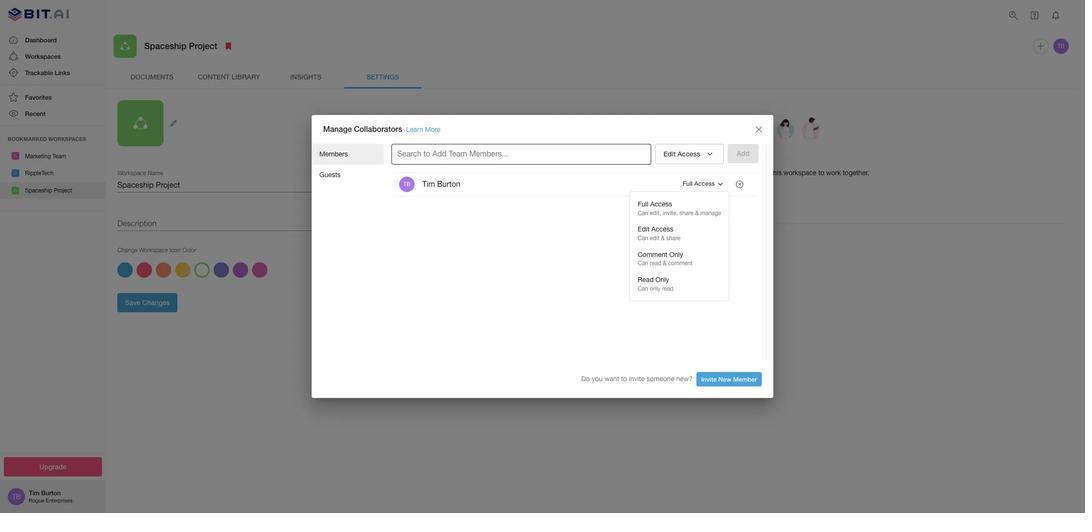 Task type: describe. For each thing, give the bounding box(es) containing it.
edit collaborators
[[684, 191, 740, 200]]

someone
[[647, 375, 675, 382]]

edit inside "edit access can edit & share"
[[638, 225, 650, 233]]

read inside the read only can only read
[[663, 285, 674, 292]]

save
[[125, 298, 140, 306]]

member
[[733, 375, 757, 383]]

change workspace icon color
[[117, 247, 196, 254]]

danger
[[676, 242, 702, 251]]

recent
[[25, 110, 46, 118]]

remove bookmark image
[[223, 40, 234, 52]]

& for access
[[661, 235, 665, 241]]

favorites
[[25, 93, 52, 101]]

dashboard
[[25, 36, 57, 44]]

full access button
[[681, 176, 729, 192]]

icon
[[170, 247, 181, 254]]

insights
[[290, 73, 322, 81]]

upgrade button
[[4, 457, 102, 476]]

content library
[[198, 73, 260, 81]]

edit for edit access
[[664, 149, 676, 158]]

learn more link
[[406, 126, 441, 133]]

tim for tim burton
[[423, 180, 435, 188]]

only for read only
[[656, 276, 670, 283]]

change
[[117, 247, 138, 254]]

invite
[[701, 375, 717, 383]]

spaceship inside button
[[25, 187, 52, 194]]

this inside the danger zone delete this workspace?
[[697, 255, 708, 263]]

invite
[[629, 375, 645, 382]]

want
[[605, 375, 620, 382]]

tb inside the manage collaborators dialog
[[403, 181, 411, 188]]

dashboard button
[[0, 32, 106, 48]]

full access can edit, invite, share & manage
[[638, 200, 722, 216]]

1 horizontal spatial spaceship
[[144, 41, 187, 51]]

workspace?
[[709, 255, 746, 263]]

read
[[638, 276, 654, 283]]

rippletech button
[[0, 165, 106, 182]]

insights link
[[268, 65, 345, 89]]

0 vertical spatial spaceship project
[[144, 41, 217, 51]]

you
[[592, 375, 603, 382]]

guests button
[[312, 165, 384, 186]]

manage for manage collaborators add or remove collaborators to this workspace to work together.
[[676, 155, 704, 165]]

project inside button
[[54, 187, 72, 194]]

comment only can read & comment
[[638, 250, 693, 267]]

manage
[[701, 209, 722, 216]]

enterprises
[[46, 498, 73, 504]]

access for edit access
[[678, 149, 701, 158]]

collaborators for manage collaborators add or remove collaborators to this workspace to work together.
[[707, 155, 755, 165]]

tb button
[[1052, 37, 1071, 55]]

spaceship project button
[[0, 182, 106, 199]]

edit access button
[[656, 144, 724, 164]]

invite new member
[[701, 375, 757, 383]]

do you want to invite someone new?
[[582, 375, 693, 382]]

save changes button
[[117, 293, 178, 312]]

only for comment only
[[670, 250, 683, 258]]

collaborators for edit collaborators
[[698, 191, 740, 200]]

members
[[320, 150, 348, 158]]

edit access can edit & share
[[638, 225, 681, 241]]

edit,
[[650, 209, 661, 216]]

learn
[[406, 126, 423, 133]]

marketing
[[25, 153, 51, 160]]

share for full access
[[680, 209, 694, 216]]

work
[[827, 169, 841, 177]]

team inside the manage collaborators dialog
[[449, 149, 467, 158]]

rippletech
[[25, 170, 54, 177]]

full for full access
[[683, 180, 693, 187]]

together.
[[843, 169, 870, 177]]

read only can only read
[[638, 276, 674, 292]]

trackable links button
[[0, 64, 106, 81]]

full for full access can edit, invite, share & manage
[[638, 200, 649, 208]]

trackable
[[25, 69, 53, 77]]

0 vertical spatial project
[[189, 41, 217, 51]]

tim burton rogue enterprises
[[29, 489, 73, 504]]

workspaces
[[25, 52, 61, 60]]

trackable links
[[25, 69, 70, 77]]

search to add team members...
[[398, 149, 508, 158]]

documents link
[[114, 65, 191, 89]]

search
[[398, 149, 422, 158]]

tim burton
[[423, 180, 461, 188]]

do
[[582, 375, 590, 382]]

guests
[[320, 171, 341, 179]]

can for edit access
[[638, 235, 649, 241]]

edit
[[650, 235, 660, 241]]

new?
[[677, 375, 693, 382]]

can for full access
[[638, 209, 649, 216]]

more
[[425, 126, 441, 133]]

documents
[[130, 73, 174, 81]]

only
[[650, 285, 661, 292]]

edit for edit collaborators
[[684, 191, 696, 200]]

can for read only
[[638, 285, 649, 292]]

burton for tim burton
[[437, 180, 461, 188]]



Task type: vqa. For each thing, say whether or not it's contained in the screenshot.


Task type: locate. For each thing, give the bounding box(es) containing it.
remove
[[698, 169, 720, 177]]

team up "rippletech" button
[[52, 153, 66, 160]]

access down remove
[[695, 180, 715, 187]]

0 vertical spatial this
[[771, 169, 782, 177]]

tab list containing documents
[[114, 65, 1071, 89]]

0 horizontal spatial project
[[54, 187, 72, 194]]

4 can from the top
[[638, 285, 649, 292]]

access for full access can edit, invite, share & manage
[[651, 200, 673, 208]]

can inside the read only can only read
[[638, 285, 649, 292]]

tim up rogue
[[29, 489, 40, 497]]

1 vertical spatial burton
[[41, 489, 61, 497]]

0 vertical spatial add
[[433, 149, 447, 158]]

share up danger
[[667, 235, 681, 241]]

1 horizontal spatial read
[[663, 285, 674, 292]]

1 vertical spatial tim
[[29, 489, 40, 497]]

& left manage
[[696, 209, 699, 216]]

members button
[[312, 144, 384, 165]]

0 horizontal spatial read
[[650, 260, 662, 267]]

can left edit,
[[638, 209, 649, 216]]

content
[[198, 73, 230, 81]]

0 vertical spatial manage
[[323, 124, 352, 133]]

can down read
[[638, 285, 649, 292]]

share for edit access
[[667, 235, 681, 241]]

spaceship project down "rippletech" button
[[25, 187, 72, 194]]

2 vertical spatial tb
[[12, 493, 21, 500]]

collaborators for manage collaborators learn more
[[354, 124, 402, 133]]

comment
[[669, 260, 693, 267]]

tim inside the manage collaborators dialog
[[423, 180, 435, 188]]

1 vertical spatial tb
[[403, 181, 411, 188]]

add for manage
[[676, 169, 688, 177]]

manage up members
[[323, 124, 352, 133]]

edit inside button
[[664, 149, 676, 158]]

full
[[683, 180, 693, 187], [638, 200, 649, 208]]

1 vertical spatial read
[[663, 285, 674, 292]]

this down zone
[[697, 255, 708, 263]]

0 vertical spatial burton
[[437, 180, 461, 188]]

0 horizontal spatial add
[[433, 149, 447, 158]]

0 horizontal spatial manage
[[323, 124, 352, 133]]

share inside "edit access can edit & share"
[[667, 235, 681, 241]]

can left edit
[[638, 235, 649, 241]]

collaborators
[[722, 169, 762, 177]]

access for edit access can edit & share
[[652, 225, 674, 233]]

edit
[[664, 149, 676, 158], [684, 191, 696, 200], [638, 225, 650, 233]]

burton inside the manage collaborators dialog
[[437, 180, 461, 188]]

1 horizontal spatial add
[[676, 169, 688, 177]]

&
[[696, 209, 699, 216], [661, 235, 665, 241], [663, 260, 667, 267]]

zone
[[704, 242, 722, 251]]

new
[[719, 375, 732, 383]]

spaceship project
[[144, 41, 217, 51], [25, 187, 72, 194]]

only up the comment
[[670, 250, 683, 258]]

add for search
[[433, 149, 447, 158]]

0 vertical spatial full
[[683, 180, 693, 187]]

2 can from the top
[[638, 235, 649, 241]]

team
[[449, 149, 467, 158], [52, 153, 66, 160]]

0 horizontal spatial this
[[697, 255, 708, 263]]

comment
[[638, 250, 668, 258]]

manage collaborators dialog
[[312, 115, 774, 398]]

1 vertical spatial add
[[676, 169, 688, 177]]

tb inside button
[[1058, 43, 1065, 50]]

edit collaborators button
[[676, 186, 748, 206]]

save changes
[[125, 298, 170, 306]]

to right "collaborators" on the top of page
[[763, 169, 769, 177]]

add inside the manage collaborators dialog
[[433, 149, 447, 158]]

0 horizontal spatial team
[[52, 153, 66, 160]]

& down comment
[[663, 260, 667, 267]]

can for comment only
[[638, 260, 649, 267]]

tim for tim burton rogue enterprises
[[29, 489, 40, 497]]

2 horizontal spatial tb
[[1058, 43, 1065, 50]]

manage collaborators add or remove collaborators to this workspace to work together.
[[676, 155, 870, 177]]

this
[[771, 169, 782, 177], [697, 255, 708, 263]]

links
[[55, 69, 70, 77]]

manage for manage collaborators learn more
[[323, 124, 352, 133]]

only up only
[[656, 276, 670, 283]]

only
[[670, 250, 683, 258], [656, 276, 670, 283]]

manage collaborators learn more
[[323, 124, 441, 133]]

collaborators inside manage collaborators add or remove collaborators to this workspace to work together.
[[707, 155, 755, 165]]

0 horizontal spatial tim
[[29, 489, 40, 497]]

tim
[[423, 180, 435, 188], [29, 489, 40, 497]]

workspace
[[784, 169, 817, 177]]

& inside comment only can read & comment
[[663, 260, 667, 267]]

access for full access
[[695, 180, 715, 187]]

marketing team button
[[0, 148, 106, 165]]

edit inside button
[[684, 191, 696, 200]]

& inside full access can edit, invite, share & manage
[[696, 209, 699, 216]]

0 vertical spatial edit
[[664, 149, 676, 158]]

0 horizontal spatial spaceship project
[[25, 187, 72, 194]]

project
[[189, 41, 217, 51], [54, 187, 72, 194]]

access up edit
[[652, 225, 674, 233]]

full inside button
[[683, 180, 693, 187]]

full down or
[[683, 180, 693, 187]]

workspaces button
[[0, 48, 106, 64]]

1 horizontal spatial full
[[683, 180, 693, 187]]

can inside comment only can read & comment
[[638, 260, 649, 267]]

edit access
[[664, 149, 701, 158]]

1 vertical spatial spaceship project
[[25, 187, 72, 194]]

access
[[678, 149, 701, 158], [695, 180, 715, 187], [651, 200, 673, 208], [652, 225, 674, 233]]

1 vertical spatial project
[[54, 187, 72, 194]]

workspace
[[139, 247, 168, 254]]

tab list
[[114, 65, 1071, 89]]

1 horizontal spatial burton
[[437, 180, 461, 188]]

share inside full access can edit, invite, share & manage
[[680, 209, 694, 216]]

0 horizontal spatial tb
[[12, 493, 21, 500]]

project down "rippletech" button
[[54, 187, 72, 194]]

access up or
[[678, 149, 701, 158]]

manage inside dialog
[[323, 124, 352, 133]]

1 can from the top
[[638, 209, 649, 216]]

collaborators left learn
[[354, 124, 402, 133]]

0 horizontal spatial full
[[638, 200, 649, 208]]

add left or
[[676, 169, 688, 177]]

1 horizontal spatial team
[[449, 149, 467, 158]]

to right "want"
[[621, 375, 627, 382]]

collaborators
[[354, 124, 402, 133], [707, 155, 755, 165], [698, 191, 740, 200]]

bookmarked
[[8, 135, 47, 142]]

invite,
[[663, 209, 678, 216]]

settings
[[367, 73, 399, 81]]

collaborators up manage
[[698, 191, 740, 200]]

manage up or
[[676, 155, 704, 165]]

favorites button
[[0, 89, 106, 106]]

0 horizontal spatial spaceship
[[25, 187, 52, 194]]

1 horizontal spatial manage
[[676, 155, 704, 165]]

spaceship
[[144, 41, 187, 51], [25, 187, 52, 194]]

bookmarked workspaces
[[8, 135, 86, 142]]

2 vertical spatial &
[[663, 260, 667, 267]]

3 can from the top
[[638, 260, 649, 267]]

only inside comment only can read & comment
[[670, 250, 683, 258]]

to right search
[[424, 149, 431, 158]]

1 vertical spatial full
[[638, 200, 649, 208]]

2 vertical spatial edit
[[638, 225, 650, 233]]

1 vertical spatial spaceship
[[25, 187, 52, 194]]

1 horizontal spatial spaceship project
[[144, 41, 217, 51]]

2 horizontal spatial edit
[[684, 191, 696, 200]]

0 vertical spatial tb
[[1058, 43, 1065, 50]]

1 vertical spatial this
[[697, 255, 708, 263]]

Workspace Name text field
[[117, 177, 588, 192]]

add down more
[[433, 149, 447, 158]]

share
[[680, 209, 694, 216], [667, 235, 681, 241]]

changes
[[142, 298, 170, 306]]

marketing team
[[25, 153, 66, 160]]

team left members...
[[449, 149, 467, 158]]

this inside manage collaborators add or remove collaborators to this workspace to work together.
[[771, 169, 782, 177]]

delete
[[676, 255, 695, 263]]

can down comment
[[638, 260, 649, 267]]

2 vertical spatial collaborators
[[698, 191, 740, 200]]

add
[[433, 149, 447, 158], [676, 169, 688, 177]]

content library link
[[191, 65, 268, 89]]

0 horizontal spatial burton
[[41, 489, 61, 497]]

can inside full access can edit, invite, share & manage
[[638, 209, 649, 216]]

collaborators up "collaborators" on the top of page
[[707, 155, 755, 165]]

1 vertical spatial collaborators
[[707, 155, 755, 165]]

recent button
[[0, 106, 106, 122]]

0 vertical spatial &
[[696, 209, 699, 216]]

1 horizontal spatial tim
[[423, 180, 435, 188]]

spaceship project up documents on the left
[[144, 41, 217, 51]]

access up edit,
[[651, 200, 673, 208]]

full access
[[683, 180, 715, 187]]

manage
[[323, 124, 352, 133], [676, 155, 704, 165]]

burton for tim burton rogue enterprises
[[41, 489, 61, 497]]

& right edit
[[661, 235, 665, 241]]

1 horizontal spatial edit
[[664, 149, 676, 158]]

1 vertical spatial edit
[[684, 191, 696, 200]]

& inside "edit access can edit & share"
[[661, 235, 665, 241]]

danger zone delete this workspace?
[[676, 242, 746, 263]]

1 horizontal spatial project
[[189, 41, 217, 51]]

& for only
[[663, 260, 667, 267]]

Workspace Description text field
[[117, 216, 588, 231]]

1 vertical spatial share
[[667, 235, 681, 241]]

to left work
[[819, 169, 825, 177]]

read
[[650, 260, 662, 267], [663, 285, 674, 292]]

burton up 'enterprises'
[[41, 489, 61, 497]]

0 vertical spatial collaborators
[[354, 124, 402, 133]]

color
[[182, 247, 196, 254]]

project left remove bookmark image on the top of page
[[189, 41, 217, 51]]

0 vertical spatial spaceship
[[144, 41, 187, 51]]

burton down search to add team members...
[[437, 180, 461, 188]]

1 horizontal spatial tb
[[403, 181, 411, 188]]

0 vertical spatial tim
[[423, 180, 435, 188]]

0 vertical spatial share
[[680, 209, 694, 216]]

to
[[424, 149, 431, 158], [763, 169, 769, 177], [819, 169, 825, 177], [621, 375, 627, 382]]

upgrade
[[39, 462, 66, 470]]

0 vertical spatial read
[[650, 260, 662, 267]]

1 vertical spatial only
[[656, 276, 670, 283]]

workspaces
[[48, 135, 86, 142]]

rogue
[[29, 498, 44, 504]]

spaceship project inside button
[[25, 187, 72, 194]]

share right invite,
[[680, 209, 694, 216]]

members...
[[470, 149, 508, 158]]

tim down search to add team members...
[[423, 180, 435, 188]]

only inside the read only can only read
[[656, 276, 670, 283]]

full up "edit access can edit & share"
[[638, 200, 649, 208]]

0 horizontal spatial edit
[[638, 225, 650, 233]]

tim inside "tim burton rogue enterprises"
[[29, 489, 40, 497]]

or
[[690, 169, 696, 177]]

add inside manage collaborators add or remove collaborators to this workspace to work together.
[[676, 169, 688, 177]]

this left workspace
[[771, 169, 782, 177]]

can inside "edit access can edit & share"
[[638, 235, 649, 241]]

burton inside "tim burton rogue enterprises"
[[41, 489, 61, 497]]

collaborators inside edit collaborators button
[[698, 191, 740, 200]]

can
[[638, 209, 649, 216], [638, 235, 649, 241], [638, 260, 649, 267], [638, 285, 649, 292]]

0 vertical spatial only
[[670, 250, 683, 258]]

library
[[232, 73, 260, 81]]

1 vertical spatial manage
[[676, 155, 704, 165]]

spaceship down rippletech
[[25, 187, 52, 194]]

collaborators inside the manage collaborators dialog
[[354, 124, 402, 133]]

team inside button
[[52, 153, 66, 160]]

read inside comment only can read & comment
[[650, 260, 662, 267]]

read right only
[[663, 285, 674, 292]]

tb
[[1058, 43, 1065, 50], [403, 181, 411, 188], [12, 493, 21, 500]]

read down comment
[[650, 260, 662, 267]]

settings link
[[345, 65, 422, 89]]

1 vertical spatial &
[[661, 235, 665, 241]]

access inside full access can edit, invite, share & manage
[[651, 200, 673, 208]]

1 horizontal spatial this
[[771, 169, 782, 177]]

spaceship up documents on the left
[[144, 41, 187, 51]]

full inside full access can edit, invite, share & manage
[[638, 200, 649, 208]]

manage inside manage collaborators add or remove collaborators to this workspace to work together.
[[676, 155, 704, 165]]

access inside "edit access can edit & share"
[[652, 225, 674, 233]]



